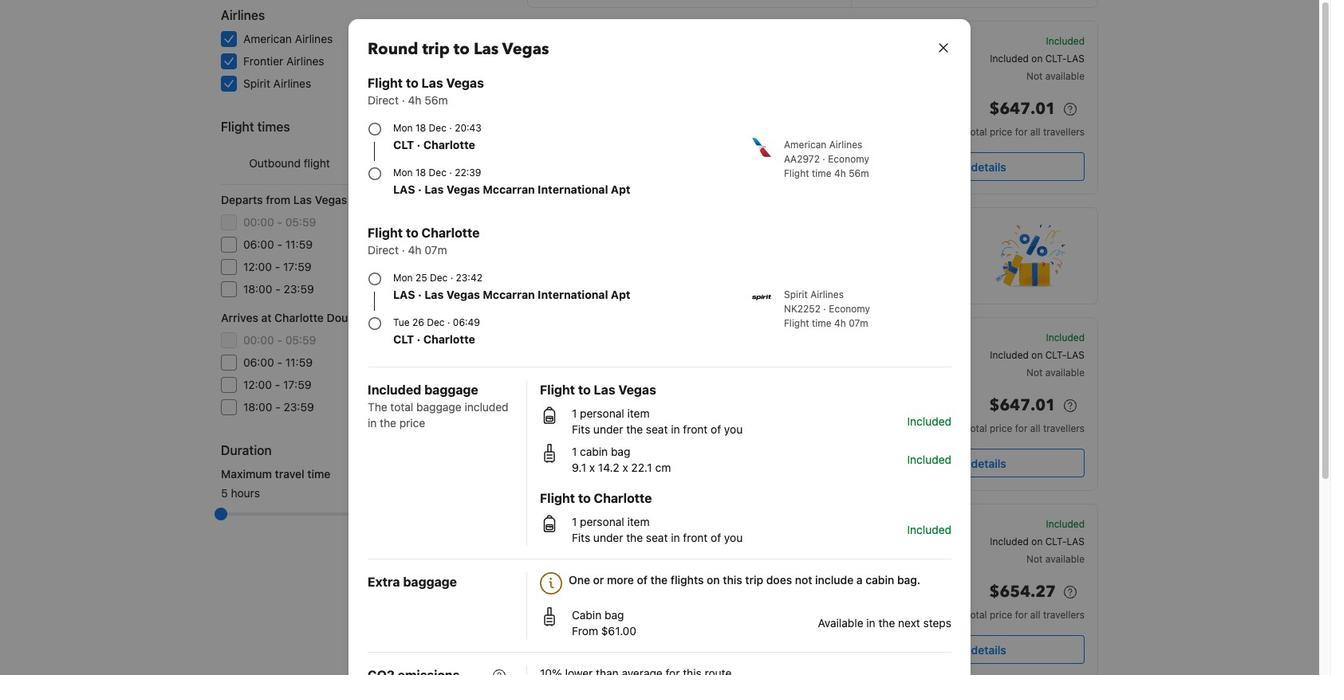 Task type: locate. For each thing, give the bounding box(es) containing it.
airlines inside "american airlines aa2972 · economy flight time 4h 56m"
[[829, 139, 863, 151]]

18:00
[[243, 282, 272, 296], [243, 400, 272, 414]]

fits
[[572, 423, 590, 436], [572, 531, 590, 545]]

06:00 - 11:59
[[243, 238, 313, 251], [243, 356, 313, 369]]

0 horizontal spatial x
[[589, 461, 595, 475]]

2 23:42 las . 25 dec from the top
[[585, 593, 644, 622]]

1 06:00 - 11:59 from the top
[[243, 238, 313, 251]]

0 vertical spatial personal item
[[884, 35, 945, 47]]

25 inside mon 25 dec · 23:42 las · las vegas mccarran international apt
[[416, 272, 427, 284]]

1 checked bag from the top
[[884, 367, 943, 379]]

1 for charlotte
[[572, 515, 577, 529]]

0 vertical spatial not
[[1027, 70, 1043, 82]]

1 vertical spatial 18:00
[[243, 400, 272, 414]]

airport
[[442, 311, 479, 325]]

flight to las vegas direct · 4h 56m
[[368, 76, 484, 107]]

23:59 up travel
[[284, 400, 314, 414]]

charlotte inside flight to charlotte direct · 4h 07m
[[422, 226, 480, 240]]

1 vertical spatial not available
[[1027, 367, 1085, 379]]

2 view details button from the top
[[865, 449, 1085, 478]]

clt up return
[[393, 138, 414, 152]]

view details button
[[865, 152, 1085, 181], [865, 449, 1085, 478], [865, 636, 1085, 665]]

2 vertical spatial not
[[1027, 554, 1043, 566]]

baggage right total
[[416, 400, 462, 414]]

2 mccarran from the top
[[483, 288, 535, 302]]

9.1
[[572, 461, 586, 475]]

mccarran inside 'mon 18 dec · 22:39 las · las vegas mccarran international apt'
[[483, 183, 535, 196]]

. for $654.27
[[606, 607, 609, 619]]

spirit airlines nk2252 · economy flight time 4h 07m
[[784, 289, 870, 329]]

vegas inside 'mon 18 dec · 22:39 las · las vegas mccarran international apt'
[[447, 183, 480, 196]]

0 vertical spatial 00:00 - 05:59
[[243, 215, 316, 229]]

· up 'tue 26 dec · 06:49 clt · charlotte'
[[418, 288, 422, 302]]

1 personal item fits under the seat in front of you for flight to las vegas
[[572, 407, 743, 436]]

1 vertical spatial of
[[711, 531, 721, 545]]

07m
[[425, 243, 447, 257], [849, 318, 869, 329]]

1 11:59 from the top
[[285, 238, 313, 251]]

1 vertical spatial seat
[[646, 531, 668, 545]]

0 vertical spatial total price for all travellers
[[965, 126, 1085, 138]]

1 vertical spatial apt
[[611, 288, 631, 302]]

fits for charlotte
[[572, 531, 590, 545]]

fits up 9.1
[[572, 423, 590, 436]]

under up 1 cabin bag 9.1 x 14.2 x 22.1 cm
[[593, 423, 623, 436]]

1 vertical spatial 06:00
[[243, 356, 274, 369]]

to inside flight to charlotte direct · 4h 07m
[[406, 226, 419, 240]]

0 horizontal spatial at
[[261, 311, 272, 325]]

flights
[[671, 574, 704, 587]]

the up 1 cabin bag 9.1 x 14.2 x 22.1 cm
[[626, 423, 643, 436]]

2 you from the top
[[724, 531, 743, 545]]

0 vertical spatial clt
[[393, 138, 414, 152]]

under down flight to charlotte
[[593, 531, 623, 545]]

1 vertical spatial total
[[965, 423, 987, 435]]

baggage
[[424, 383, 478, 397], [416, 400, 462, 414], [403, 575, 457, 590]]

1 vertical spatial fits
[[572, 531, 590, 545]]

a inside once you've booked your flights, enjoy a 10% discount at participating genius properties worldwide.
[[744, 260, 750, 274]]

0 vertical spatial 5
[[489, 54, 495, 68]]

las inside 'mon 18 dec · 22:39 las · las vegas mccarran international apt'
[[425, 183, 444, 196]]

baggage right extra
[[403, 575, 457, 590]]

· right nk2252
[[824, 303, 826, 315]]

1 23:42 las . 25 dec from the top
[[585, 406, 644, 436]]

dec down flight to charlotte direct · 4h 07m
[[430, 272, 448, 284]]

direct inside flight to las vegas direct · 4h 56m
[[368, 93, 399, 107]]

20:43
[[455, 122, 482, 134]]

2 vertical spatial mon
[[393, 272, 413, 284]]

1 17:59 from the top
[[283, 260, 312, 274]]

2 00:00 - 05:59 from the top
[[243, 333, 316, 347]]

vegas right 35 at the left top
[[502, 38, 549, 60]]

on for second $647.01 region from the bottom of the page
[[1032, 53, 1043, 65]]

flight for flight to las vegas direct · 4h 56m
[[368, 76, 403, 90]]

the left next
[[879, 617, 895, 630]]

4h
[[408, 93, 422, 107], [834, 168, 846, 179], [408, 243, 422, 257], [834, 318, 846, 329], [695, 519, 706, 531]]

mon inside 'mon 18 dec · 22:39 las · las vegas mccarran international apt'
[[393, 167, 413, 179]]

apt up booked
[[611, 183, 631, 196]]

11:59 down departs from las vegas
[[285, 238, 313, 251]]

american airlines
[[243, 32, 333, 45], [541, 377, 619, 389], [541, 564, 619, 576]]

23:42 las . 25 dec for $654.27
[[585, 593, 644, 622]]

spirit airlines left $61.00
[[541, 637, 601, 649]]

2 23:59 from the top
[[284, 400, 314, 414]]

0 vertical spatial personal
[[884, 35, 923, 47]]

05:59 down arrives at charlotte douglas international airport
[[285, 333, 316, 347]]

2 vertical spatial 18
[[611, 538, 622, 550]]

· inside "american airlines aa2972 · economy flight time 4h 56m"
[[823, 153, 826, 165]]

1 not from the top
[[1027, 70, 1043, 82]]

personal
[[884, 35, 923, 47], [884, 519, 923, 531]]

flight inside "american airlines aa2972 · economy flight time 4h 56m"
[[784, 168, 809, 179]]

american airlines for $647.01
[[541, 377, 619, 389]]

personal down flight to charlotte
[[580, 515, 624, 529]]

flight inside flight to charlotte direct · 4h 07m
[[368, 226, 403, 240]]

0 vertical spatial seat
[[646, 423, 668, 436]]

2 12:00 - 17:59 from the top
[[243, 378, 312, 392]]

1 horizontal spatial 26
[[806, 610, 818, 622]]

0 vertical spatial 25
[[416, 272, 427, 284]]

baggage up included
[[424, 383, 478, 397]]

0 vertical spatial .
[[606, 420, 609, 432]]

25 up $61.00
[[612, 610, 623, 622]]

· up tue
[[402, 243, 405, 257]]

on
[[1032, 53, 1043, 65], [1032, 349, 1043, 361], [1032, 536, 1043, 548], [707, 574, 720, 587]]

0 vertical spatial view
[[943, 160, 968, 174]]

12:00 for departs
[[243, 260, 272, 274]]

1 vertical spatial cabin
[[866, 574, 895, 587]]

total
[[390, 400, 413, 414]]

from
[[266, 193, 291, 207]]

to for flight to las vegas direct · 4h 56m
[[406, 76, 419, 90]]

12:00 - 17:59
[[243, 260, 312, 274], [243, 378, 312, 392]]

front for flight to las vegas
[[683, 423, 708, 436]]

1 view details button from the top
[[865, 152, 1085, 181]]

flight to charlotte
[[540, 491, 652, 506]]

charlotte down 20:43
[[423, 138, 475, 152]]

vegas down 22:39
[[447, 183, 480, 196]]

18 inside mon 18 dec · 20:43 clt · charlotte
[[416, 122, 426, 134]]

personal for charlotte
[[580, 515, 624, 529]]

of for flight to charlotte
[[711, 531, 721, 545]]

charlotte left the douglas
[[275, 311, 324, 325]]

1 horizontal spatial cabin
[[884, 536, 910, 548]]

2 1 from the top
[[572, 445, 577, 459]]

under for charlotte
[[593, 531, 623, 545]]

2 18:00 from the top
[[243, 400, 272, 414]]

1 vertical spatial time
[[812, 318, 832, 329]]

to down 9.1
[[578, 491, 591, 506]]

2 17:59 from the top
[[283, 378, 312, 392]]

25
[[416, 272, 427, 284], [612, 424, 623, 436], [612, 610, 623, 622]]

1 seat from the top
[[646, 423, 668, 436]]

1 travellers from the top
[[1043, 126, 1085, 138]]

2 personal from the top
[[580, 515, 624, 529]]

2 06:00 from the top
[[243, 356, 274, 369]]

checked bag for $647.01
[[884, 367, 943, 379]]

dec left 22:39
[[429, 167, 447, 179]]

charlotte inside 'tue 26 dec · 06:49 clt · charlotte'
[[423, 333, 475, 346]]

las inside mon 25 dec · 23:42 las · las vegas mccarran international apt
[[425, 288, 444, 302]]

1 vertical spatial 07m
[[849, 318, 869, 329]]

time inside spirit airlines nk2252 · economy flight time 4h 07m
[[812, 318, 832, 329]]

baggage for included
[[424, 383, 478, 397]]

23:59 up arrives at charlotte douglas international airport
[[284, 282, 314, 296]]

trip
[[422, 38, 450, 60], [745, 574, 764, 587]]

2 under from the top
[[593, 531, 623, 545]]

15 for 18:00 - 23:59
[[484, 282, 495, 296]]

1 vertical spatial 17:59
[[283, 378, 312, 392]]

you for flight to las vegas
[[724, 423, 743, 436]]

economy right aa2972
[[828, 153, 870, 165]]

1 vertical spatial travellers
[[1043, 423, 1085, 435]]

mon inside mon 25 dec · 23:42 las · las vegas mccarran international apt
[[393, 272, 413, 284]]

.
[[606, 420, 609, 432], [606, 534, 609, 546], [606, 607, 609, 619]]

06:00 down arrives
[[243, 356, 274, 369]]

1 vertical spatial front
[[683, 531, 708, 545]]

time inside maximum travel time 5 hours
[[307, 467, 331, 481]]

0 vertical spatial 07m
[[425, 243, 447, 257]]

2 view from the top
[[943, 457, 968, 470]]

2 vertical spatial 5
[[221, 487, 228, 500]]

0 vertical spatial time
[[812, 168, 832, 179]]

included on clt-las
[[990, 53, 1085, 65], [990, 349, 1085, 361], [990, 536, 1085, 548]]

2 11:59 from the top
[[285, 356, 313, 369]]

35
[[482, 32, 495, 45]]

0 vertical spatial cabin
[[884, 536, 910, 548]]

23:42 up airport
[[456, 272, 483, 284]]

3 mon from the top
[[393, 272, 413, 284]]

checked for $647.01
[[884, 367, 923, 379]]

the inside included baggage the total baggage included in the price
[[380, 416, 396, 430]]

00:00 down the departs on the top of page
[[243, 215, 274, 229]]

las right from
[[294, 193, 312, 207]]

1
[[572, 407, 577, 420], [572, 445, 577, 459], [572, 515, 577, 529]]

1 00:00 from the top
[[243, 215, 274, 229]]

0 vertical spatial view details button
[[865, 152, 1085, 181]]

charlotte for flight to charlotte
[[594, 491, 652, 506]]

1 18:00 from the top
[[243, 282, 272, 296]]

total
[[965, 126, 987, 138], [965, 423, 987, 435], [965, 609, 987, 621]]

1 down flight to las vegas
[[572, 407, 577, 420]]

to
[[454, 38, 470, 60], [406, 76, 419, 90], [406, 226, 419, 240], [578, 383, 591, 397], [578, 491, 591, 506]]

1 vertical spatial view
[[943, 457, 968, 470]]

0 vertical spatial 23:42
[[456, 272, 483, 284]]

dec inside 'tue 26 dec · 06:49 clt · charlotte'
[[427, 317, 445, 329]]

0 vertical spatial 05:59
[[285, 215, 316, 229]]

0 vertical spatial travellers
[[1043, 126, 1085, 138]]

apt down booked
[[611, 288, 631, 302]]

clt inside mon 18 dec · 20:43 clt · charlotte
[[393, 138, 414, 152]]

1 vertical spatial .
[[606, 534, 609, 546]]

clt down '07:38' in the bottom of the page
[[585, 538, 603, 550]]

checked bag for $654.27
[[884, 554, 943, 566]]

23:42 las . 25 dec
[[585, 406, 644, 436], [585, 593, 644, 622]]

2 total price for all travellers from the top
[[965, 423, 1085, 435]]

56m
[[425, 93, 448, 107], [849, 168, 869, 179]]

bag inside cabin bag from $61.00
[[605, 609, 624, 622]]

2 vertical spatial for
[[1015, 609, 1028, 621]]

00:00 - 05:59 down arrives
[[243, 333, 316, 347]]

1 horizontal spatial 56m
[[849, 168, 869, 179]]

apt inside 'mon 18 dec · 22:39 las · las vegas mccarran international apt'
[[611, 183, 631, 196]]

vegas up airport
[[447, 288, 480, 302]]

apt
[[611, 183, 631, 196], [611, 288, 631, 302]]

seat right the 07:38 clt . 18 dec
[[646, 531, 668, 545]]

bag inside 'included cabin bag'
[[912, 536, 929, 548]]

0 vertical spatial cabin
[[580, 445, 608, 459]]

2 vertical spatial spirit airlines
[[541, 637, 601, 649]]

included inside 'included cabin bag'
[[1046, 519, 1085, 531]]

1 vertical spatial 18:00 - 23:59
[[243, 400, 314, 414]]

12:00 - 17:59 for at
[[243, 378, 312, 392]]

18 inside the 07:38 clt . 18 dec
[[611, 538, 622, 550]]

2 personal from the top
[[884, 519, 923, 531]]

vegas inside mon 25 dec · 23:42 las · las vegas mccarran international apt
[[447, 288, 480, 302]]

direct inside flight to charlotte direct · 4h 07m
[[368, 243, 399, 257]]

outbound flight
[[249, 156, 330, 170]]

mon up return
[[393, 122, 413, 134]]

12:00 up duration
[[243, 378, 272, 392]]

flights,
[[675, 260, 710, 274]]

0 vertical spatial checked
[[884, 367, 923, 379]]

1 1 from the top
[[572, 407, 577, 420]]

$61.00
[[601, 625, 637, 638]]

00:00 for arrives
[[243, 333, 274, 347]]

00:00 - 05:59 for at
[[243, 333, 316, 347]]

1 vertical spatial checked bag
[[884, 554, 943, 566]]

1 vertical spatial view details
[[943, 457, 1007, 470]]

the down the
[[380, 416, 396, 430]]

flight inside flight to las vegas direct · 4h 56m
[[368, 76, 403, 90]]

1 vertical spatial personal
[[884, 519, 923, 531]]

dec
[[429, 122, 447, 134], [429, 167, 447, 179], [430, 272, 448, 284], [427, 317, 445, 329], [626, 424, 644, 436], [624, 538, 642, 550], [626, 610, 644, 622], [820, 610, 838, 622]]

charlotte inside mon 18 dec · 20:43 clt · charlotte
[[423, 138, 475, 152]]

mon down mon 18 dec · 20:43 clt · charlotte
[[393, 167, 413, 179]]

06:00 - 11:59 down from
[[243, 238, 313, 251]]

to up 9.1
[[578, 383, 591, 397]]

. up 1 cabin bag 9.1 x 14.2 x 22.1 cm
[[606, 420, 609, 432]]

18:00 for arrives
[[243, 400, 272, 414]]

07:38
[[585, 520, 622, 534]]

fits down flight to charlotte
[[572, 531, 590, 545]]

baggage for extra
[[403, 575, 457, 590]]

0 vertical spatial you
[[724, 423, 743, 436]]

. up more
[[606, 534, 609, 546]]

1 not available from the top
[[1027, 70, 1085, 82]]

· up included baggage the total baggage included in the price
[[417, 333, 421, 346]]

return
[[395, 156, 429, 170]]

0 vertical spatial view details
[[943, 160, 1007, 174]]

economy right nk2252
[[829, 303, 870, 315]]

12:00 up arrives
[[243, 260, 272, 274]]

1 up 9.1
[[572, 445, 577, 459]]

1 personal item fits under the seat in front of you up cm
[[572, 407, 743, 436]]

vegas up 1 cabin bag 9.1 x 14.2 x 22.1 cm
[[619, 383, 656, 397]]

1 total price for all travellers from the top
[[965, 126, 1085, 138]]

you've
[[571, 260, 605, 274]]

in up flights at the bottom right of the page
[[671, 531, 680, 545]]

american
[[243, 32, 292, 45], [784, 139, 827, 151], [541, 377, 583, 389], [541, 564, 583, 576]]

dec inside mon 25 dec · 23:42 las · las vegas mccarran international apt
[[430, 272, 448, 284]]

1 12:00 - 17:59 from the top
[[243, 260, 312, 274]]

00:00
[[243, 215, 274, 229], [243, 333, 274, 347]]

1 checked from the top
[[884, 367, 923, 379]]

23:59 for las
[[284, 282, 314, 296]]

2 1 personal item fits under the seat in front of you from the top
[[572, 515, 743, 545]]

frontier airlines
[[243, 54, 324, 68]]

. up $61.00
[[606, 607, 609, 619]]

mccarran inside mon 25 dec · 23:42 las · las vegas mccarran international apt
[[483, 288, 535, 302]]

international left airport
[[373, 311, 439, 325]]

1 personal item fits under the seat in front of you up flights at the bottom right of the page
[[572, 515, 743, 545]]

tab list
[[221, 143, 495, 186]]

12:00
[[243, 260, 272, 274], [243, 378, 272, 392]]

international inside 'mon 18 dec · 22:39 las · las vegas mccarran international apt'
[[538, 183, 608, 196]]

clt
[[393, 138, 414, 152], [393, 333, 414, 346], [585, 538, 603, 550]]

2 vertical spatial view details
[[943, 643, 1007, 657]]

1 left '07:38' in the bottom of the page
[[572, 515, 577, 529]]

05:59 for las
[[285, 215, 316, 229]]

0 vertical spatial 15
[[484, 238, 495, 251]]

seat for flight to las vegas
[[646, 423, 668, 436]]

1 horizontal spatial flight
[[432, 156, 459, 170]]

2 fits from the top
[[572, 531, 590, 545]]

1 vertical spatial 1
[[572, 445, 577, 459]]

12:00 - 17:59 for from
[[243, 260, 312, 274]]

$654.27
[[990, 582, 1056, 603]]

1 mon from the top
[[393, 122, 413, 134]]

2 06:00 - 11:59 from the top
[[243, 356, 313, 369]]

1 for from the top
[[1015, 126, 1028, 138]]

1 vertical spatial american airlines
[[541, 377, 619, 389]]

0 vertical spatial baggage
[[424, 383, 478, 397]]

under for las
[[593, 423, 623, 436]]

1 vertical spatial trip
[[745, 574, 764, 587]]

2 mon from the top
[[393, 167, 413, 179]]

18:00 for departs
[[243, 282, 272, 296]]

1 vertical spatial 26
[[806, 610, 818, 622]]

. for $647.01
[[606, 420, 609, 432]]

0 vertical spatial 23:59
[[284, 282, 314, 296]]

3 available from the top
[[1046, 554, 1085, 566]]

2 included on clt-las from the top
[[990, 349, 1085, 361]]

mon 25 dec · 23:42 las · las vegas mccarran international apt
[[393, 272, 631, 302]]

12:00 - 17:59 up duration
[[243, 378, 312, 392]]

1 vertical spatial checked
[[884, 554, 923, 566]]

2 checked bag from the top
[[884, 554, 943, 566]]

23:42 las . 25 dec for $647.01
[[585, 406, 644, 436]]

18 down mon 18 dec · 20:43 clt · charlotte
[[416, 167, 426, 179]]

view details for view details button corresponding to $654.27 region at the bottom
[[943, 643, 1007, 657]]

round trip to las vegas dialog
[[329, 0, 990, 676]]

spirit airlines up flight to charlotte
[[541, 450, 601, 462]]

1 vertical spatial 25
[[612, 424, 623, 436]]

1 vertical spatial clt-
[[1046, 349, 1067, 361]]

time inside "american airlines aa2972 · economy flight time 4h 56m"
[[812, 168, 832, 179]]

spirit up nk2252
[[784, 289, 808, 301]]

bag inside 1 cabin bag 9.1 x 14.2 x 22.1 cm
[[611, 445, 631, 459]]

flight down mon 18 dec · 20:43 clt · charlotte
[[432, 156, 459, 170]]

total price for all travellers
[[965, 126, 1085, 138], [965, 423, 1085, 435], [965, 609, 1085, 621]]

1 under from the top
[[593, 423, 623, 436]]

0 vertical spatial clt-
[[1046, 53, 1067, 65]]

mccarran for mon 25 dec · 23:42 las · las vegas mccarran international apt
[[483, 288, 535, 302]]

2 vertical spatial 23:42
[[585, 593, 622, 607]]

23:42 for $647.01
[[585, 406, 622, 420]]

1 1 personal item fits under the seat in front of you from the top
[[572, 407, 743, 436]]

2 18:00 - 23:59 from the top
[[243, 400, 314, 414]]

0 vertical spatial $647.01 region
[[865, 97, 1085, 125]]

1 18:00 - 23:59 from the top
[[243, 282, 314, 296]]

2 checked from the top
[[884, 554, 923, 566]]

06:00 - 11:59 down arrives
[[243, 356, 313, 369]]

2 15 from the top
[[484, 282, 495, 296]]

or
[[593, 574, 604, 587]]

1 05:59 from the top
[[285, 215, 316, 229]]

2 seat from the top
[[646, 531, 668, 545]]

2 flight from the left
[[432, 156, 459, 170]]

arrives
[[221, 311, 258, 325]]

2 vertical spatial details
[[971, 643, 1007, 657]]

personal item for $654.27
[[884, 519, 945, 531]]

1 personal item from the top
[[884, 35, 945, 47]]

american airlines image
[[752, 138, 771, 157]]

international for mon 25 dec · 23:42 las · las vegas mccarran international apt
[[538, 288, 608, 302]]

economy inside spirit airlines nk2252 · economy flight time 4h 07m
[[829, 303, 870, 315]]

1 front from the top
[[683, 423, 708, 436]]

the left flights at the bottom right of the page
[[651, 574, 668, 587]]

2 vertical spatial total
[[965, 609, 987, 621]]

cabin up 9.1
[[580, 445, 608, 459]]

· inside spirit airlines nk2252 · economy flight time 4h 07m
[[824, 303, 826, 315]]

23:42 down or
[[585, 593, 622, 607]]

00:00 for departs
[[243, 215, 274, 229]]

18:00 - 23:59 for at
[[243, 400, 314, 414]]

flight right outbound
[[304, 156, 330, 170]]

0 vertical spatial 06:00
[[243, 238, 274, 251]]

flight times
[[221, 120, 290, 134]]

airlines inside spirit airlines nk2252 · economy flight time 4h 07m
[[811, 289, 844, 301]]

3 not available from the top
[[1027, 554, 1085, 566]]

4h inside "american airlines aa2972 · economy flight time 4h 56m"
[[834, 168, 846, 179]]

economy
[[828, 153, 870, 165], [829, 303, 870, 315]]

personal for $647.01
[[884, 35, 923, 47]]

las up 1 cabin bag 9.1 x 14.2 x 22.1 cm
[[594, 383, 616, 397]]

1 vertical spatial view details button
[[865, 449, 1085, 478]]

cabin left bag.
[[866, 574, 895, 587]]

outbound
[[249, 156, 301, 170]]

56m inside "american airlines aa2972 · economy flight time 4h 56m"
[[849, 168, 869, 179]]

2 vertical spatial american airlines
[[541, 564, 619, 576]]

international down you've
[[538, 288, 608, 302]]

1 you from the top
[[724, 423, 743, 436]]

flight
[[304, 156, 330, 170], [432, 156, 459, 170]]

the
[[368, 400, 387, 414]]

price
[[990, 126, 1013, 138], [399, 416, 425, 430], [990, 423, 1013, 435], [990, 609, 1013, 621]]

dec up more
[[624, 538, 642, 550]]

1 horizontal spatial a
[[857, 574, 863, 587]]

18:00 - 23:59 for from
[[243, 282, 314, 296]]

2 . from the top
[[606, 534, 609, 546]]

view
[[943, 160, 968, 174], [943, 457, 968, 470], [943, 643, 968, 657]]

18 for charlotte
[[416, 122, 426, 134]]

included cabin bag
[[884, 519, 1085, 548]]

06:00
[[243, 238, 274, 251], [243, 356, 274, 369]]

mccarran
[[483, 183, 535, 196], [483, 288, 535, 302]]

enjoy
[[713, 260, 741, 274]]

1 vertical spatial 23:42 las . 25 dec
[[585, 593, 644, 622]]

spirit airlines
[[243, 77, 311, 90], [541, 450, 601, 462], [541, 637, 601, 649]]

of for flight to las vegas
[[711, 423, 721, 436]]

clt inside 'tue 26 dec · 06:49 clt · charlotte'
[[393, 333, 414, 346]]

4h inside flight to las vegas direct · 4h 56m
[[408, 93, 422, 107]]

2 vertical spatial view details button
[[865, 636, 1085, 665]]

economy inside "american airlines aa2972 · economy flight time 4h 56m"
[[828, 153, 870, 165]]

1 fits from the top
[[572, 423, 590, 436]]

1 vertical spatial all
[[1031, 423, 1041, 435]]

· inside flight to las vegas direct · 4h 56m
[[402, 93, 405, 107]]

1 vertical spatial baggage
[[416, 400, 462, 414]]

vegas
[[502, 38, 549, 60], [446, 76, 484, 90], [447, 183, 480, 196], [315, 193, 347, 207], [447, 288, 480, 302], [619, 383, 656, 397]]

airlines
[[221, 8, 265, 22], [295, 32, 333, 45], [286, 54, 324, 68], [273, 77, 311, 90], [829, 139, 863, 151], [811, 289, 844, 301], [586, 377, 619, 389], [567, 450, 601, 462], [586, 564, 619, 576], [567, 637, 601, 649]]

3 travellers from the top
[[1043, 609, 1085, 621]]

1 personal item fits under the seat in front of you
[[572, 407, 743, 436], [572, 515, 743, 545]]

3 included on clt-las from the top
[[990, 536, 1085, 548]]

1 vertical spatial 1 personal item fits under the seat in front of you
[[572, 515, 743, 545]]

x right 9.1
[[589, 461, 595, 475]]

1 vertical spatial personal
[[580, 515, 624, 529]]

1 $647.01 from the top
[[990, 98, 1056, 120]]

at right arrives
[[261, 311, 272, 325]]

to inside flight to las vegas direct · 4h 56m
[[406, 76, 419, 90]]

aa2972
[[784, 153, 820, 165]]

a right include
[[857, 574, 863, 587]]

1 00:00 - 05:59 from the top
[[243, 215, 316, 229]]

clt-
[[1046, 53, 1067, 65], [1046, 349, 1067, 361], [1046, 536, 1067, 548]]

0 vertical spatial 06:00 - 11:59
[[243, 238, 313, 251]]

vegas down round trip to las vegas at left
[[446, 76, 484, 90]]

1 vertical spatial 15
[[484, 282, 495, 296]]

2 not from the top
[[1027, 367, 1043, 379]]

1 view details from the top
[[943, 160, 1007, 174]]

25 for $654.27
[[612, 610, 623, 622]]

view details button for second $647.01 region from the bottom of the page
[[865, 152, 1085, 181]]

23:59 for charlotte
[[284, 400, 314, 414]]

1 mccarran from the top
[[483, 183, 535, 196]]

12:00 - 17:59 up arrives
[[243, 260, 312, 274]]

3 15 from the top
[[484, 356, 495, 369]]

1 personal from the top
[[884, 35, 923, 47]]

item
[[925, 35, 945, 47], [627, 407, 650, 420], [627, 515, 650, 529], [925, 519, 945, 531]]

time for flight to las vegas
[[812, 168, 832, 179]]

cabin up bag.
[[884, 536, 910, 548]]

spirit airlines down frontier airlines on the top of page
[[243, 77, 311, 90]]

2 view details from the top
[[943, 457, 1007, 470]]

view details
[[943, 160, 1007, 174], [943, 457, 1007, 470], [943, 643, 1007, 657]]

06:00 down the departs on the top of page
[[243, 238, 274, 251]]

1 vertical spatial 00:00 - 05:59
[[243, 333, 316, 347]]

personal for las
[[580, 407, 624, 420]]

$647.01 region
[[865, 97, 1085, 125], [865, 393, 1085, 422]]

dec inside mon 18 dec · 20:43 clt · charlotte
[[429, 122, 447, 134]]

2 front from the top
[[683, 531, 708, 545]]

dec up 1 cabin bag 9.1 x 14.2 x 22.1 cm
[[626, 424, 644, 436]]

apt inside mon 25 dec · 23:42 las · las vegas mccarran international apt
[[611, 288, 631, 302]]

flight for flight times
[[221, 120, 254, 134]]

0 vertical spatial apt
[[611, 183, 631, 196]]

charlotte for arrives at charlotte douglas international airport
[[275, 311, 324, 325]]

15 for 06:00 - 11:59
[[484, 356, 495, 369]]

17:59 for charlotte
[[283, 378, 312, 392]]

time right travel
[[307, 467, 331, 481]]

1 12:00 from the top
[[243, 260, 272, 274]]

23:42 las . 25 dec down flight to las vegas
[[585, 406, 644, 436]]

26 left the available
[[806, 610, 818, 622]]

direct
[[368, 93, 399, 107], [368, 243, 399, 257], [698, 426, 726, 438], [698, 540, 725, 552]]

2 clt- from the top
[[1046, 349, 1067, 361]]

clt down tue
[[393, 333, 414, 346]]

06:00 - 11:59 for from
[[243, 238, 313, 251]]

0 vertical spatial available
[[1046, 70, 1085, 82]]

1 flight from the left
[[304, 156, 330, 170]]

1 all from the top
[[1031, 126, 1041, 138]]

3 clt- from the top
[[1046, 536, 1067, 548]]

to for flight to charlotte direct · 4h 07m
[[406, 226, 419, 240]]

11:59 down arrives at charlotte douglas international airport
[[285, 356, 313, 369]]

international inside mon 25 dec · 23:42 las · las vegas mccarran international apt
[[538, 288, 608, 302]]

mon down flight to charlotte direct · 4h 07m
[[393, 272, 413, 284]]

0 vertical spatial 12:00
[[243, 260, 272, 274]]

dec down include
[[820, 610, 838, 622]]

include
[[815, 574, 854, 587]]

06:49
[[453, 317, 480, 329]]

this
[[723, 574, 743, 587]]

clt for tue 26 dec · 06:49 clt · charlotte
[[393, 333, 414, 346]]

1 view from the top
[[943, 160, 968, 174]]

included
[[465, 400, 509, 414]]

23:59
[[284, 282, 314, 296], [284, 400, 314, 414]]

view details for view details button associated with second $647.01 region from the bottom of the page
[[943, 160, 1007, 174]]

personal
[[580, 407, 624, 420], [580, 515, 624, 529]]

2 vertical spatial 25
[[612, 610, 623, 622]]

1 vertical spatial 00:00
[[243, 333, 274, 347]]

mon inside mon 18 dec · 20:43 clt · charlotte
[[393, 122, 413, 134]]

0 vertical spatial $647.01
[[990, 98, 1056, 120]]

11:59 for las
[[285, 238, 313, 251]]

1 horizontal spatial cabin
[[866, 574, 895, 587]]

18 up return flight
[[416, 122, 426, 134]]

properties
[[541, 276, 594, 290]]

1 vertical spatial 56m
[[849, 168, 869, 179]]

on for first $647.01 region from the bottom
[[1032, 349, 1043, 361]]

. inside the 07:38 clt . 18 dec
[[606, 534, 609, 546]]

0 vertical spatial 18:00
[[243, 282, 272, 296]]

3 1 from the top
[[572, 515, 577, 529]]

flight inside button
[[304, 156, 330, 170]]

las
[[1067, 53, 1085, 65], [393, 183, 415, 196], [393, 288, 415, 302], [1067, 349, 1085, 361], [585, 424, 603, 436], [1067, 536, 1085, 548], [585, 610, 603, 622]]

1 23:59 from the top
[[284, 282, 314, 296]]

flight inside button
[[432, 156, 459, 170]]

18 inside 'mon 18 dec · 22:39 las · las vegas mccarran international apt'
[[416, 167, 426, 179]]

0 vertical spatial mon
[[393, 122, 413, 134]]

00:00 - 05:59 for from
[[243, 215, 316, 229]]

3 view details button from the top
[[865, 636, 1085, 665]]

5 for frontier airlines
[[489, 54, 495, 68]]

2 vertical spatial .
[[606, 607, 609, 619]]

to down round
[[406, 76, 419, 90]]

0 vertical spatial fits
[[572, 423, 590, 436]]

1 vertical spatial $647.01 region
[[865, 393, 1085, 422]]



Task type: describe. For each thing, give the bounding box(es) containing it.
0 horizontal spatial trip
[[422, 38, 450, 60]]

time for flight to charlotte
[[812, 318, 832, 329]]

3 all from the top
[[1031, 609, 1041, 621]]

3 total price for all travellers from the top
[[965, 609, 1085, 621]]

1 available from the top
[[1046, 70, 1085, 82]]

0 vertical spatial spirit airlines
[[243, 77, 311, 90]]

12:00 for arrives
[[243, 378, 272, 392]]

06:00 - 11:59 for at
[[243, 356, 313, 369]]

· left 06:49
[[447, 317, 450, 329]]

0 vertical spatial american airlines
[[243, 32, 333, 45]]

22.1
[[631, 461, 652, 475]]

1 clt- from the top
[[1046, 53, 1067, 65]]

vegas right from
[[315, 193, 347, 207]]

1 inside 1 cabin bag 9.1 x 14.2 x 22.1 cm
[[572, 445, 577, 459]]

next
[[898, 617, 921, 630]]

spirit inside spirit airlines nk2252 · economy flight time 4h 07m
[[784, 289, 808, 301]]

flight for flight to charlotte direct · 4h 07m
[[368, 226, 403, 240]]

2 vertical spatial international
[[373, 311, 439, 325]]

in up cm
[[671, 423, 680, 436]]

american inside "american airlines aa2972 · economy flight time 4h 56m"
[[784, 139, 827, 151]]

checked for $654.27
[[884, 554, 923, 566]]

economy for flight to las vegas
[[828, 153, 870, 165]]

23:42 inside mon 25 dec · 23:42 las · las vegas mccarran international apt
[[456, 272, 483, 284]]

available
[[818, 617, 864, 630]]

4h 57m
[[695, 519, 729, 531]]

more
[[607, 574, 634, 587]]

from
[[572, 625, 598, 638]]

once you've booked your flights, enjoy a 10% discount at participating genius properties worldwide.
[[541, 260, 942, 290]]

on inside round trip to las vegas dialog
[[707, 574, 720, 587]]

in inside included baggage the total baggage included in the price
[[368, 416, 377, 430]]

07:38 clt . 18 dec
[[585, 520, 642, 550]]

las inside flight to las vegas direct · 4h 56m
[[422, 76, 443, 90]]

hours
[[231, 487, 260, 500]]

18 for las
[[416, 167, 426, 179]]

once
[[541, 260, 568, 274]]

3 details from the top
[[971, 643, 1007, 657]]

26 dec
[[806, 610, 838, 622]]

personal item for $647.01
[[884, 35, 945, 47]]

in right the available
[[867, 617, 876, 630]]

2 details from the top
[[971, 457, 1007, 470]]

worldwide.
[[597, 276, 653, 290]]

one or more of the flights on this trip does not include a cabin bag.
[[569, 574, 921, 587]]

to for flight to charlotte
[[578, 491, 591, 506]]

3 not from the top
[[1027, 554, 1043, 566]]

2 vertical spatial of
[[637, 574, 648, 587]]

clt inside the 07:38 clt . 18 dec
[[585, 538, 603, 550]]

1 total from the top
[[965, 126, 987, 138]]

06:00 for departs
[[243, 238, 274, 251]]

4h inside spirit airlines nk2252 · economy flight time 4h 07m
[[834, 318, 846, 329]]

dec up $61.00
[[626, 610, 644, 622]]

cabin bag from $61.00
[[572, 609, 637, 638]]

· up return
[[417, 138, 421, 152]]

flight for outbound flight
[[304, 156, 330, 170]]

1 for las
[[572, 407, 577, 420]]

05:59 for charlotte
[[285, 333, 316, 347]]

apt for mon 25 dec · 23:42 las · las vegas mccarran international apt
[[611, 288, 631, 302]]

23:42 for $654.27
[[585, 593, 622, 607]]

vegas inside flight to las vegas direct · 4h 56m
[[446, 76, 484, 90]]

17:59 for las
[[283, 260, 312, 274]]

$654.27 region
[[865, 580, 1085, 609]]

57m
[[709, 519, 729, 531]]

mon for charlotte
[[393, 272, 413, 284]]

mon 18 dec · 22:39 las · las vegas mccarran international apt
[[393, 167, 631, 196]]

fits for las
[[572, 423, 590, 436]]

genius
[[906, 260, 942, 274]]

frontier
[[243, 54, 283, 68]]

3 total from the top
[[965, 609, 987, 621]]

spirit airlines image
[[752, 288, 771, 307]]

times
[[257, 120, 290, 134]]

steps
[[924, 617, 952, 630]]

to left 35 at the left top
[[454, 38, 470, 60]]

departs from las vegas
[[221, 193, 347, 207]]

flight inside spirit airlines nk2252 · economy flight time 4h 07m
[[784, 318, 809, 329]]

bag.
[[897, 574, 921, 587]]

arrives at charlotte douglas international airport
[[221, 311, 479, 325]]

at inside once you've booked your flights, enjoy a 10% discount at participating genius properties worldwide.
[[826, 260, 836, 274]]

cabin inside cabin bag from $61.00
[[572, 609, 602, 622]]

2 x from the left
[[623, 461, 628, 475]]

your
[[649, 260, 672, 274]]

view details for first $647.01 region from the bottom view details button
[[943, 457, 1007, 470]]

flight to las vegas
[[540, 383, 656, 397]]

does
[[766, 574, 792, 587]]

view details button for $654.27 region at the bottom
[[865, 636, 1085, 665]]

travel
[[275, 467, 305, 481]]

flight for return flight
[[432, 156, 459, 170]]

american airlines aa2972 · economy flight time 4h 56m
[[784, 139, 870, 179]]

round
[[368, 38, 418, 60]]

return flight button
[[358, 143, 495, 184]]

participating
[[839, 260, 903, 274]]

american airlines for $654.27
[[541, 564, 619, 576]]

view details button for first $647.01 region from the bottom
[[865, 449, 1085, 478]]

maximum travel time 5 hours
[[221, 467, 331, 500]]

1 horizontal spatial trip
[[745, 574, 764, 587]]

3 view from the top
[[943, 643, 968, 657]]

included inside included baggage the total baggage included in the price
[[368, 383, 421, 397]]

cabin inside 1 cabin bag 9.1 x 14.2 x 22.1 cm
[[580, 445, 608, 459]]

tue 26 dec · 06:49 clt · charlotte
[[393, 317, 480, 346]]

2 $647.01 from the top
[[990, 395, 1056, 416]]

apt for mon 18 dec · 22:39 las · las vegas mccarran international apt
[[611, 183, 631, 196]]

cabin inside 'included cabin bag'
[[884, 536, 910, 548]]

charlotte for flight to charlotte direct · 4h 07m
[[422, 226, 480, 240]]

spirit down frontier
[[243, 77, 270, 90]]

1 cabin bag 9.1 x 14.2 x 22.1 cm
[[572, 445, 671, 475]]

· down return flight
[[418, 183, 422, 196]]

round trip to las vegas
[[368, 38, 549, 60]]

flight to charlotte direct · 4h 07m
[[368, 226, 480, 257]]

· left 20:43
[[449, 122, 452, 134]]

return flight
[[395, 156, 459, 170]]

mon for las
[[393, 122, 413, 134]]

dec inside the 07:38 clt . 18 dec
[[624, 538, 642, 550]]

to for flight to las vegas
[[578, 383, 591, 397]]

06:00 for arrives
[[243, 356, 274, 369]]

outbound flight button
[[221, 143, 358, 184]]

· left 22:39
[[449, 167, 452, 179]]

2 total from the top
[[965, 423, 987, 435]]

the right '07:38' in the bottom of the page
[[626, 531, 643, 545]]

· inside flight to charlotte direct · 4h 07m
[[402, 243, 405, 257]]

56m inside flight to las vegas direct · 4h 56m
[[425, 93, 448, 107]]

2 available from the top
[[1046, 367, 1085, 379]]

spirit left 9.1
[[541, 450, 565, 462]]

tue
[[393, 317, 410, 329]]

seat for flight to charlotte
[[646, 531, 668, 545]]

07m inside flight to charlotte direct · 4h 07m
[[425, 243, 447, 257]]

a inside dialog
[[857, 574, 863, 587]]

available in the next steps
[[818, 617, 952, 630]]

5 for 18:00 - 23:59
[[489, 400, 495, 414]]

3 for from the top
[[1015, 609, 1028, 621]]

2 not available from the top
[[1027, 367, 1085, 379]]

26 inside 'tue 26 dec · 06:49 clt · charlotte'
[[412, 317, 424, 329]]

1 personal item fits under the seat in front of you for flight to charlotte
[[572, 515, 743, 545]]

clt for mon 18 dec · 20:43 clt · charlotte
[[393, 138, 414, 152]]

flight for flight to charlotte
[[540, 491, 575, 506]]

personal for $654.27
[[884, 519, 923, 531]]

2 all from the top
[[1031, 423, 1041, 435]]

international for mon 18 dec · 22:39 las · las vegas mccarran international apt
[[538, 183, 608, 196]]

not
[[795, 574, 813, 587]]

1 15 from the top
[[484, 238, 495, 251]]

price inside included baggage the total baggage included in the price
[[399, 416, 425, 430]]

10%
[[753, 260, 775, 274]]

5 inside maximum travel time 5 hours
[[221, 487, 228, 500]]

booked
[[608, 260, 646, 274]]

duration
[[221, 444, 272, 458]]

2 $647.01 region from the top
[[865, 393, 1085, 422]]

22:39
[[455, 167, 481, 179]]

25 for $647.01
[[612, 424, 623, 436]]

las up flight to las vegas direct · 4h 56m on the left top of the page
[[474, 38, 499, 60]]

spirit airlines for $654.27
[[541, 637, 601, 649]]

front for flight to charlotte
[[683, 531, 708, 545]]

tab list containing outbound flight
[[221, 143, 495, 186]]

you for flight to charlotte
[[724, 531, 743, 545]]

14.2
[[598, 461, 620, 475]]

cm
[[655, 461, 671, 475]]

dec inside 'mon 18 dec · 22:39 las · las vegas mccarran international apt'
[[429, 167, 447, 179]]

las inside mon 25 dec · 23:42 las · las vegas mccarran international apt
[[393, 288, 415, 302]]

nk2252
[[784, 303, 821, 315]]

· up airport
[[450, 272, 453, 284]]

1 included on clt-las from the top
[[990, 53, 1085, 65]]

economy for flight to charlotte
[[829, 303, 870, 315]]

departs
[[221, 193, 263, 207]]

mon 18 dec · 20:43 clt · charlotte
[[393, 122, 482, 152]]

1 details from the top
[[971, 160, 1007, 174]]

1 $647.01 region from the top
[[865, 97, 1085, 125]]

extra
[[368, 575, 400, 590]]

11:59 for charlotte
[[285, 356, 313, 369]]

genius image
[[996, 224, 1066, 288]]

2 travellers from the top
[[1043, 423, 1085, 435]]

1 vertical spatial at
[[261, 311, 272, 325]]

flight for flight to las vegas
[[540, 383, 575, 397]]

one
[[569, 574, 590, 587]]

1 x from the left
[[589, 461, 595, 475]]

2 for from the top
[[1015, 423, 1028, 435]]

4h inside flight to charlotte direct · 4h 07m
[[408, 243, 422, 257]]

07m inside spirit airlines nk2252 · economy flight time 4h 07m
[[849, 318, 869, 329]]

included baggage the total baggage included in the price
[[368, 383, 509, 430]]

las inside 'mon 18 dec · 22:39 las · las vegas mccarran international apt'
[[393, 183, 415, 196]]

spirit airlines for $647.01
[[541, 450, 601, 462]]

on for $654.27 region at the bottom
[[1032, 536, 1043, 548]]

extra baggage
[[368, 575, 457, 590]]

discount
[[778, 260, 823, 274]]

mccarran for mon 18 dec · 22:39 las · las vegas mccarran international apt
[[483, 183, 535, 196]]

douglas
[[327, 311, 370, 325]]

spirit left from
[[541, 637, 565, 649]]

maximum
[[221, 467, 272, 481]]



Task type: vqa. For each thing, say whether or not it's contained in the screenshot.
With within the Switch flights up to 24 hours before your departure time – with no penalties
no



